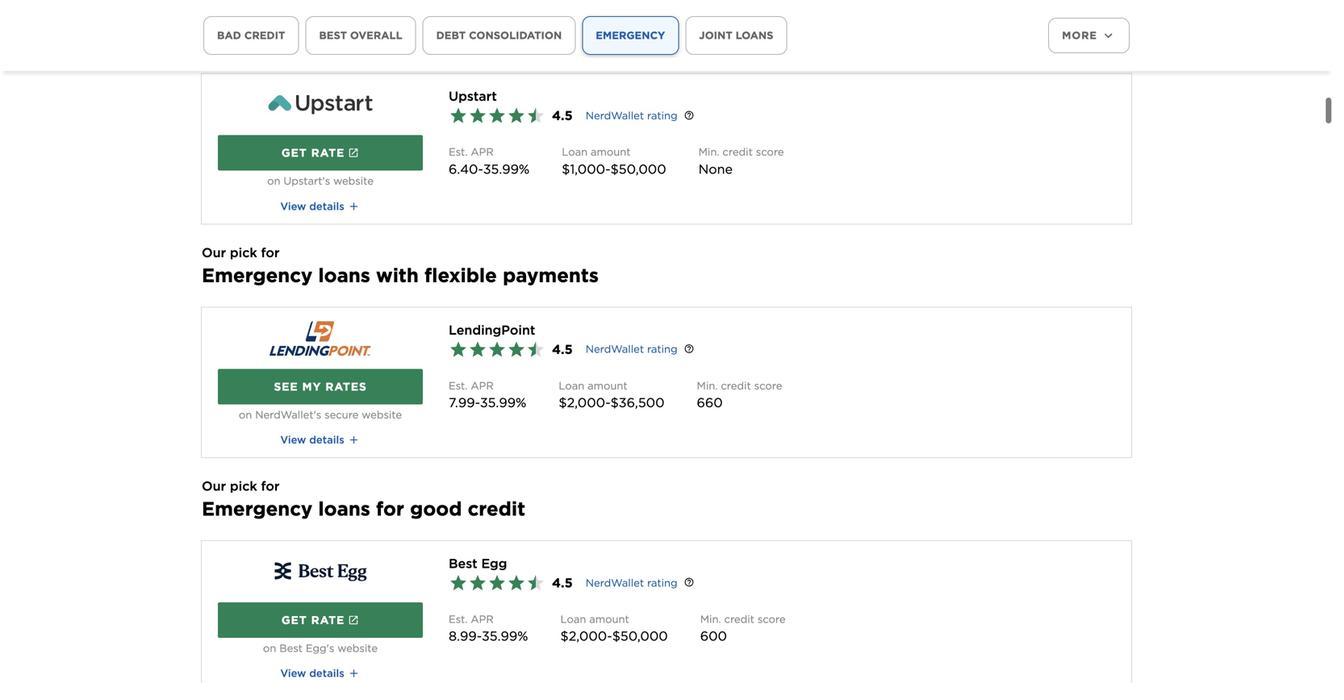 Task type: locate. For each thing, give the bounding box(es) containing it.
1 vertical spatial min.
[[697, 380, 718, 392]]

1 vertical spatial nerdwallet
[[586, 343, 644, 356]]

1 rating from the top
[[647, 109, 678, 122]]

0 vertical spatial emergency
[[202, 30, 313, 53]]

get rate link for thin
[[218, 135, 423, 171]]

1 vertical spatial pick
[[230, 245, 257, 261]]

credit up 660
[[721, 380, 751, 392]]

get up egg's
[[281, 614, 307, 628]]

1 4.5 stars image from the top
[[449, 106, 546, 126]]

3 pick from the top
[[230, 479, 257, 494]]

1 vertical spatial get
[[281, 614, 307, 628]]

pick for emergency loans for good credit
[[230, 479, 257, 494]]

1 vertical spatial nerdwallet rating
[[586, 343, 678, 356]]

est.
[[449, 146, 468, 158], [449, 380, 468, 392], [449, 613, 468, 626]]

2 vertical spatial nerdwallet rating
[[586, 577, 678, 589]]

35.99%
[[483, 161, 530, 177], [480, 395, 527, 411], [482, 629, 528, 645]]

0 vertical spatial view details
[[280, 200, 344, 212]]

2 nerdwallet rating link from the top
[[586, 342, 678, 357]]

get rate for good
[[281, 614, 345, 628]]

min. inside min. credit score 660
[[697, 380, 718, 392]]

view down upstart's
[[280, 200, 306, 212]]

2 vertical spatial min.
[[700, 613, 721, 626]]

our pick for emergency loans for good credit
[[202, 479, 526, 521]]

2 nerdwallet rating info image from the top
[[684, 344, 695, 354]]

payments
[[503, 264, 599, 287]]

nerdwallet rating up loan amount $1,000-$50,000
[[586, 109, 678, 122]]

35.99% down egg
[[482, 629, 528, 645]]

emergency inside 'our pick for emergency loans for good credit'
[[202, 498, 313, 521]]

0 vertical spatial 4.5 stars image
[[449, 106, 546, 126]]

0 vertical spatial get rate link
[[218, 135, 423, 171]]

1 vertical spatial best
[[279, 642, 303, 655]]

est. inside the est. apr 6.40-35.99%
[[449, 146, 468, 158]]

score inside 'min. credit score none'
[[756, 146, 784, 158]]

apr inside the est. apr 6.40-35.99%
[[471, 146, 494, 158]]

credit up egg
[[468, 498, 526, 521]]

rate for thin
[[311, 146, 345, 160]]

loan inside loan amount $1,000-$50,000
[[562, 146, 588, 158]]

apr inside est. apr 8.99-35.99%
[[471, 613, 494, 626]]

2 vertical spatial details
[[309, 668, 344, 680]]

nerdwallet rating for emergency loans for thin and fair credit
[[586, 109, 678, 122]]

loans inside 'our pick for emergency loans for good credit'
[[318, 498, 370, 521]]

1 vertical spatial view
[[280, 434, 306, 446]]

2 vertical spatial view details
[[280, 668, 344, 680]]

1 vertical spatial 4.5
[[552, 342, 573, 357]]

good
[[410, 498, 462, 521]]

view details down upstart's
[[280, 200, 344, 212]]

3 rated 4.5 out of 5 stars element from the top
[[552, 574, 573, 593]]

$50,000 left 600
[[612, 629, 668, 645]]

2 emergency from the top
[[202, 264, 313, 287]]

35.99% inside est. apr 8.99-35.99%
[[482, 629, 528, 645]]

1 vertical spatial nerdwallet rating link
[[586, 342, 678, 357]]

our
[[202, 11, 226, 27], [202, 245, 226, 261], [202, 479, 226, 494]]

emergency for emergency loans for good credit
[[202, 498, 313, 521]]

rating for emergency loans for thin and fair credit
[[647, 109, 678, 122]]

2 rated 4.5 out of 5 stars element from the top
[[552, 340, 573, 359]]

rated 4.5 out of 5 stars element for emergency loans for thin and fair credit
[[552, 106, 573, 126]]

view details button down on best egg's website
[[280, 666, 360, 682]]

1 vertical spatial rate
[[311, 614, 345, 628]]

egg's
[[306, 642, 334, 655]]

2 get rate button from the top
[[218, 603, 423, 638]]

4.5 stars image for and
[[449, 106, 546, 126]]

3 apr from the top
[[471, 613, 494, 626]]

nerdwallet rating link for emergency loans for thin and fair credit
[[586, 109, 678, 123]]

3 nerdwallet from the top
[[586, 577, 644, 589]]

3 nerdwallet rating link from the top
[[586, 576, 678, 591]]

nerdwallet up loan amount $1,000-$50,000
[[586, 109, 644, 122]]

view details button down on upstart's website
[[280, 198, 360, 214]]

est. for flexible
[[449, 380, 468, 392]]

for inside the our pick for emergency loans with flexible payments
[[261, 245, 280, 261]]

4.5 stars image for payments
[[449, 340, 546, 359]]

4.5 stars image down lendingpoint
[[449, 340, 546, 359]]

website for with
[[362, 409, 402, 421]]

2 vertical spatial on
[[263, 642, 276, 655]]

view down egg's
[[280, 668, 306, 680]]

view details button down on nerdwallet's secure website
[[280, 432, 360, 448]]

view down the nerdwallet's at the left of the page
[[280, 434, 306, 446]]

nerdwallet rating link for emergency loans for good credit
[[586, 576, 678, 591]]

$2,000- inside loan amount $2,000-$36,500
[[559, 395, 611, 411]]

min. inside min. credit score 600
[[700, 613, 721, 626]]

2 vertical spatial amount
[[589, 613, 629, 626]]

apr up 8.99-
[[471, 613, 494, 626]]

2 view details button from the top
[[280, 432, 360, 448]]

for
[[261, 11, 280, 27], [376, 30, 404, 53], [261, 245, 280, 261], [261, 479, 280, 494], [376, 498, 404, 521]]

7.99-
[[449, 395, 480, 411]]

amount inside loan amount $2,000-$36,500
[[588, 380, 628, 392]]

$50,000 for emergency loans for good credit
[[612, 629, 668, 645]]

on
[[267, 175, 280, 187], [239, 409, 252, 421], [263, 642, 276, 655]]

rate
[[311, 146, 345, 160], [311, 614, 345, 628]]

1 vertical spatial view details button
[[280, 432, 360, 448]]

2 apr from the top
[[471, 380, 494, 392]]

35.99% for payments
[[480, 395, 527, 411]]

debt consolidation
[[436, 29, 562, 41]]

est. up 7.99-
[[449, 380, 468, 392]]

$50,000 left none on the top of the page
[[611, 161, 666, 177]]

emergency inside the our pick for emergency loans with flexible payments
[[202, 264, 313, 287]]

loan
[[562, 146, 588, 158], [559, 380, 585, 392], [561, 613, 586, 626]]

rating up $36,500
[[647, 343, 678, 356]]

best overall button
[[305, 16, 416, 55]]

2 vertical spatial 35.99%
[[482, 629, 528, 645]]

rated 4.5 out of 5 stars element
[[552, 106, 573, 126], [552, 340, 573, 359], [552, 574, 573, 593]]

2 our from the top
[[202, 245, 226, 261]]

credit inside our pick for emergency loans for thin and fair credit
[[535, 30, 592, 53]]

upstart
[[449, 88, 497, 104]]

35.99% down lendingpoint
[[480, 395, 527, 411]]

2 vertical spatial 4.5 stars image
[[449, 574, 546, 593]]

2 details from the top
[[309, 434, 344, 446]]

amount inside loan amount $1,000-$50,000
[[591, 146, 631, 158]]

on for emergency loans with flexible payments
[[239, 409, 252, 421]]

1 vertical spatial est.
[[449, 380, 468, 392]]

est. up 8.99-
[[449, 613, 468, 626]]

1 est. from the top
[[449, 146, 468, 158]]

get rate button
[[218, 135, 423, 171], [218, 603, 423, 638]]

1 rated 4.5 out of 5 stars element from the top
[[552, 106, 573, 126]]

2 vertical spatial rating
[[647, 577, 678, 589]]

apr up 6.40-
[[471, 146, 494, 158]]

1 vertical spatial 4.5 stars image
[[449, 340, 546, 359]]

debt
[[436, 29, 466, 41]]

min.
[[699, 146, 720, 158], [697, 380, 718, 392], [700, 613, 721, 626]]

loans inside the our pick for emergency loans with flexible payments
[[318, 264, 370, 287]]

1 our from the top
[[202, 11, 226, 27]]

1 vertical spatial our
[[202, 245, 226, 261]]

score inside min. credit score 600
[[758, 613, 786, 626]]

$36,500
[[611, 395, 665, 411]]

4.5
[[552, 108, 573, 124], [552, 342, 573, 357], [552, 575, 573, 591]]

1 vertical spatial website
[[362, 409, 402, 421]]

for for flexible
[[261, 245, 280, 261]]

best
[[449, 556, 478, 572], [279, 642, 303, 655]]

rated 4.5 out of 5 stars element up loan amount $2,000-$50,000 on the bottom of page
[[552, 574, 573, 593]]

our inside our pick for emergency loans for thin and fair credit
[[202, 11, 226, 27]]

1 vertical spatial amount
[[588, 380, 628, 392]]

rating for emergency loans for good credit
[[647, 577, 678, 589]]

2 4.5 stars image from the top
[[449, 340, 546, 359]]

fair
[[496, 30, 529, 53]]

1 nerdwallet rating info image from the top
[[684, 110, 695, 121]]

$50,000 inside loan amount $1,000-$50,000
[[611, 161, 666, 177]]

emergency
[[596, 29, 665, 41]]

1 apr from the top
[[471, 146, 494, 158]]

get rate button for thin
[[218, 135, 423, 171]]

details for thin
[[309, 200, 344, 212]]

1 vertical spatial details
[[309, 434, 344, 446]]

pick for emergency loans for thin and fair credit
[[230, 11, 257, 27]]

est. apr 7.99-35.99%
[[449, 380, 527, 411]]

est. inside est. apr 7.99-35.99%
[[449, 380, 468, 392]]

1 get from the top
[[281, 146, 307, 160]]

get rate link up on best egg's website
[[218, 603, 423, 638]]

3 nerdwallet rating from the top
[[586, 577, 678, 589]]

emergency inside our pick for emergency loans for thin and fair credit
[[202, 30, 313, 53]]

2 get from the top
[[281, 614, 307, 628]]

min. up 660
[[697, 380, 718, 392]]

3 4.5 from the top
[[552, 575, 573, 591]]

est. for thin
[[449, 146, 468, 158]]

1 get rate link from the top
[[218, 135, 423, 171]]

1 vertical spatial loan
[[559, 380, 585, 392]]

loan inside loan amount $2,000-$50,000
[[561, 613, 586, 626]]

1 vertical spatial get rate button
[[218, 603, 423, 638]]

2 view from the top
[[280, 434, 306, 446]]

credit inside 'our pick for emergency loans for good credit'
[[468, 498, 526, 521]]

4.5 up $1,000-
[[552, 108, 573, 124]]

2 vertical spatial loan
[[561, 613, 586, 626]]

nerdwallet rating
[[586, 109, 678, 122], [586, 343, 678, 356], [586, 577, 678, 589]]

0 vertical spatial 4.5
[[552, 108, 573, 124]]

1 vertical spatial $2,000-
[[561, 629, 612, 645]]

rated 4.5 out of 5 stars element up loan amount $2,000-$36,500
[[552, 340, 573, 359]]

2 vertical spatial view details button
[[280, 666, 360, 682]]

1 details from the top
[[309, 200, 344, 212]]

1 nerdwallet rating link from the top
[[586, 109, 678, 123]]

details down on best egg's website
[[309, 668, 344, 680]]

4.5 up loan amount $2,000-$50,000 on the bottom of page
[[552, 575, 573, 591]]

view details button for flexible
[[280, 432, 360, 448]]

4.5 stars image down egg
[[449, 574, 546, 593]]

0 vertical spatial nerdwallet rating link
[[586, 109, 678, 123]]

nerdwallet rating up loan amount $2,000-$36,500
[[586, 343, 678, 356]]

on left upstart's
[[267, 175, 280, 187]]

2 vertical spatial 4.5
[[552, 575, 573, 591]]

35.99% left $1,000-
[[483, 161, 530, 177]]

nerdwallet rating link
[[586, 109, 678, 123], [586, 342, 678, 357], [586, 576, 678, 591]]

credit inside min. credit score 660
[[721, 380, 751, 392]]

35.99% for credit
[[482, 629, 528, 645]]

3 est. from the top
[[449, 613, 468, 626]]

0 vertical spatial amount
[[591, 146, 631, 158]]

0 vertical spatial rate
[[311, 146, 345, 160]]

35.99% for and
[[483, 161, 530, 177]]

get rate link
[[218, 135, 423, 171], [218, 603, 423, 638]]

min. up 600
[[700, 613, 721, 626]]

debt consolidation button
[[423, 16, 576, 55]]

nerdwallet for emergency loans for thin and fair credit
[[586, 109, 644, 122]]

2 vertical spatial nerdwallet rating info image
[[684, 578, 695, 588]]

rate up on best egg's website
[[311, 614, 345, 628]]

pick inside the our pick for emergency loans with flexible payments
[[230, 245, 257, 261]]

$2,000-
[[559, 395, 611, 411], [561, 629, 612, 645]]

loan for emergency loans for thin and fair credit
[[562, 146, 588, 158]]

loan inside loan amount $2,000-$36,500
[[559, 380, 585, 392]]

get rate button up on upstart's website
[[218, 135, 423, 171]]

4.5 up loan amount $2,000-$36,500
[[552, 342, 573, 357]]

score for emergency loans for good credit
[[758, 613, 786, 626]]

credit inside min. credit score 600
[[724, 613, 755, 626]]

loans for emergency loans with flexible payments
[[318, 264, 370, 287]]

get rate button up on best egg's website
[[218, 603, 423, 638]]

3 details from the top
[[309, 668, 344, 680]]

1 view from the top
[[280, 200, 306, 212]]

1 4.5 from the top
[[552, 108, 573, 124]]

1 vertical spatial score
[[754, 380, 782, 392]]

nerdwallet up loan amount $2,000-$50,000 on the bottom of page
[[586, 577, 644, 589]]

est. apr 6.40-35.99%
[[449, 146, 530, 177]]

2 nerdwallet rating from the top
[[586, 343, 678, 356]]

pick
[[230, 11, 257, 27], [230, 245, 257, 261], [230, 479, 257, 494]]

4.5 for emergency loans for good credit
[[552, 575, 573, 591]]

1 get rate button from the top
[[218, 135, 423, 171]]

credit up 600
[[724, 613, 755, 626]]

1 horizontal spatial best
[[449, 556, 478, 572]]

egg
[[481, 556, 507, 572]]

0 vertical spatial min.
[[699, 146, 720, 158]]

details
[[309, 200, 344, 212], [309, 434, 344, 446], [309, 668, 344, 680]]

4.5 stars image for credit
[[449, 574, 546, 593]]

pick inside 'our pick for emergency loans for good credit'
[[230, 479, 257, 494]]

upstart image
[[268, 87, 373, 122]]

2 vertical spatial pick
[[230, 479, 257, 494]]

3 view from the top
[[280, 668, 306, 680]]

bad
[[217, 29, 241, 41]]

credit right fair
[[535, 30, 592, 53]]

view details button
[[280, 198, 360, 214], [280, 432, 360, 448], [280, 666, 360, 682]]

best left egg
[[449, 556, 478, 572]]

2 vertical spatial est.
[[449, 613, 468, 626]]

$2,000- for emergency loans for good credit
[[561, 629, 612, 645]]

amount
[[591, 146, 631, 158], [588, 380, 628, 392], [589, 613, 629, 626]]

1 vertical spatial $50,000
[[612, 629, 668, 645]]

2 est. from the top
[[449, 380, 468, 392]]

emergency for emergency loans with flexible payments
[[202, 264, 313, 287]]

rating
[[647, 109, 678, 122], [647, 343, 678, 356], [647, 577, 678, 589]]

get
[[281, 146, 307, 160], [281, 614, 307, 628]]

2 vertical spatial apr
[[471, 613, 494, 626]]

on left the nerdwallet's at the left of the page
[[239, 409, 252, 421]]

our inside the our pick for emergency loans with flexible payments
[[202, 245, 226, 261]]

1 vertical spatial view details
[[280, 434, 344, 446]]

1 vertical spatial get rate link
[[218, 603, 423, 638]]

on left egg's
[[263, 642, 276, 655]]

0 vertical spatial apr
[[471, 146, 494, 158]]

get rate link for good
[[218, 603, 423, 638]]

details down on upstart's website
[[309, 200, 344, 212]]

score for emergency loans for thin and fair credit
[[756, 146, 784, 158]]

credit inside 'min. credit score none'
[[723, 146, 753, 158]]

2 view details from the top
[[280, 434, 344, 446]]

view details for good
[[280, 668, 344, 680]]

loans inside our pick for emergency loans for thin and fair credit
[[318, 30, 370, 53]]

2 vertical spatial rated 4.5 out of 5 stars element
[[552, 574, 573, 593]]

view details for thin
[[280, 200, 344, 212]]

1 vertical spatial nerdwallet rating info image
[[684, 344, 695, 354]]

1 emergency from the top
[[202, 30, 313, 53]]

3 nerdwallet rating info image from the top
[[684, 578, 695, 588]]

get rate button for good
[[218, 603, 423, 638]]

1 view details from the top
[[280, 200, 344, 212]]

3 rating from the top
[[647, 577, 678, 589]]

0 vertical spatial nerdwallet
[[586, 109, 644, 122]]

best left egg's
[[279, 642, 303, 655]]

0 vertical spatial on
[[267, 175, 280, 187]]

consolidation
[[469, 29, 562, 41]]

0 vertical spatial nerdwallet rating
[[586, 109, 678, 122]]

and
[[454, 30, 491, 53]]

6.40-
[[449, 161, 483, 177]]

2 nerdwallet from the top
[[586, 343, 644, 356]]

2 vertical spatial nerdwallet
[[586, 577, 644, 589]]

2 vertical spatial website
[[338, 642, 378, 655]]

loans
[[736, 29, 774, 41], [318, 30, 370, 53], [318, 264, 370, 287], [318, 498, 370, 521]]

3 our from the top
[[202, 479, 226, 494]]

website right upstart's
[[333, 175, 374, 187]]

amount inside loan amount $2,000-$50,000
[[589, 613, 629, 626]]

website right egg's
[[338, 642, 378, 655]]

est. inside est. apr 8.99-35.99%
[[449, 613, 468, 626]]

3 4.5 stars image from the top
[[449, 574, 546, 593]]

0 vertical spatial rated 4.5 out of 5 stars element
[[552, 106, 573, 126]]

0 vertical spatial view details button
[[280, 198, 360, 214]]

rating up loan amount $2,000-$50,000 on the bottom of page
[[647, 577, 678, 589]]

for for good
[[261, 479, 280, 494]]

loan for emergency loans with flexible payments
[[559, 380, 585, 392]]

3 view details from the top
[[280, 668, 344, 680]]

min. inside 'min. credit score none'
[[699, 146, 720, 158]]

score inside min. credit score 660
[[754, 380, 782, 392]]

2 get rate link from the top
[[218, 603, 423, 638]]

nerdwallet up loan amount $2,000-$36,500
[[586, 343, 644, 356]]

min. for emergency loans for thin and fair credit
[[699, 146, 720, 158]]

credit
[[244, 29, 285, 41], [535, 30, 592, 53], [723, 146, 753, 158], [721, 380, 751, 392], [468, 498, 526, 521], [724, 613, 755, 626]]

0 vertical spatial $50,000
[[611, 161, 666, 177]]

website
[[333, 175, 374, 187], [362, 409, 402, 421], [338, 642, 378, 655]]

1 vertical spatial on
[[239, 409, 252, 421]]

1 vertical spatial 35.99%
[[480, 395, 527, 411]]

loan amount $2,000-$50,000
[[561, 613, 668, 645]]

emergency for emergency loans for thin and fair credit
[[202, 30, 313, 53]]

nerdwallet rating up loan amount $2,000-$50,000 on the bottom of page
[[586, 577, 678, 589]]

$2,000- inside loan amount $2,000-$50,000
[[561, 629, 612, 645]]

nerdwallet
[[586, 109, 644, 122], [586, 343, 644, 356], [586, 577, 644, 589]]

apr
[[471, 146, 494, 158], [471, 380, 494, 392], [471, 613, 494, 626]]

view details down egg's
[[280, 668, 344, 680]]

on best egg's website
[[263, 642, 378, 655]]

2 vertical spatial nerdwallet rating link
[[586, 576, 678, 591]]

0 vertical spatial 35.99%
[[483, 161, 530, 177]]

2 vertical spatial score
[[758, 613, 786, 626]]

0 vertical spatial get rate
[[281, 146, 345, 160]]

nerdwallet rating link for emergency loans with flexible payments
[[586, 342, 678, 357]]

2 vertical spatial view
[[280, 668, 306, 680]]

for for thin
[[261, 11, 280, 27]]

amount for emergency loans for good credit
[[589, 613, 629, 626]]

nerdwallet rating link up loan amount $2,000-$50,000 on the bottom of page
[[586, 576, 678, 591]]

view details down on nerdwallet's secure website
[[280, 434, 344, 446]]

4.5 stars image down upstart
[[449, 106, 546, 126]]

view details
[[280, 200, 344, 212], [280, 434, 344, 446], [280, 668, 344, 680]]

2 4.5 from the top
[[552, 342, 573, 357]]

details down on nerdwallet's secure website
[[309, 434, 344, 446]]

product offers quick filters tab list
[[203, 16, 894, 145]]

$50,000 for emergency loans for thin and fair credit
[[611, 161, 666, 177]]

2 vertical spatial our
[[202, 479, 226, 494]]

0 vertical spatial details
[[309, 200, 344, 212]]

4.5 stars image
[[449, 106, 546, 126], [449, 340, 546, 359], [449, 574, 546, 593]]

apr up 7.99-
[[471, 380, 494, 392]]

credit right the bad
[[244, 29, 285, 41]]

1 vertical spatial apr
[[471, 380, 494, 392]]

1 rate from the top
[[311, 146, 345, 160]]

1 vertical spatial emergency
[[202, 264, 313, 287]]

0 vertical spatial est.
[[449, 146, 468, 158]]

est. apr 8.99-35.99%
[[449, 613, 528, 645]]

our pick for emergency loans with flexible payments
[[202, 245, 599, 287]]

2 rate from the top
[[311, 614, 345, 628]]

view
[[280, 200, 306, 212], [280, 434, 306, 446], [280, 668, 306, 680]]

apr inside est. apr 7.99-35.99%
[[471, 380, 494, 392]]

emergency
[[202, 30, 313, 53], [202, 264, 313, 287], [202, 498, 313, 521]]

joint loans
[[699, 29, 774, 41]]

1 get rate from the top
[[281, 146, 345, 160]]

get rate
[[281, 146, 345, 160], [281, 614, 345, 628]]

bestegg image
[[268, 554, 373, 590]]

1 vertical spatial rated 4.5 out of 5 stars element
[[552, 340, 573, 359]]

$50,000
[[611, 161, 666, 177], [612, 629, 668, 645]]

1 pick from the top
[[230, 11, 257, 27]]

1 vertical spatial get rate
[[281, 614, 345, 628]]

3 emergency from the top
[[202, 498, 313, 521]]

0 vertical spatial get rate button
[[218, 135, 423, 171]]

2 vertical spatial emergency
[[202, 498, 313, 521]]

0 vertical spatial view
[[280, 200, 306, 212]]

rating for emergency loans with flexible payments
[[647, 343, 678, 356]]

rate for good
[[311, 614, 345, 628]]

nerdwallet rating link up loan amount $2,000-$36,500
[[586, 342, 678, 357]]

1 nerdwallet rating from the top
[[586, 109, 678, 122]]

0 vertical spatial rating
[[647, 109, 678, 122]]

loan for emergency loans for good credit
[[561, 613, 586, 626]]

$50,000 inside loan amount $2,000-$50,000
[[612, 629, 668, 645]]

our for emergency loans for good credit
[[202, 479, 226, 494]]

see my rates link
[[218, 369, 423, 405]]

website right secure
[[362, 409, 402, 421]]

get rate up upstart's
[[281, 146, 345, 160]]

get rate link up on upstart's website
[[218, 135, 423, 171]]

2 rating from the top
[[647, 343, 678, 356]]

rated 4.5 out of 5 stars element up $1,000-
[[552, 106, 573, 126]]

35.99% inside the est. apr 6.40-35.99%
[[483, 161, 530, 177]]

rated 4.5 out of 5 stars element for emergency loans for good credit
[[552, 574, 573, 593]]

0 vertical spatial score
[[756, 146, 784, 158]]

credit up none on the top of the page
[[723, 146, 753, 158]]

0 vertical spatial $2,000-
[[559, 395, 611, 411]]

0 vertical spatial nerdwallet rating info image
[[684, 110, 695, 121]]

0 vertical spatial pick
[[230, 11, 257, 27]]

with
[[376, 264, 419, 287]]

1 nerdwallet from the top
[[586, 109, 644, 122]]

credit inside button
[[244, 29, 285, 41]]

get rate for thin
[[281, 146, 345, 160]]

min. up none on the top of the page
[[699, 146, 720, 158]]

0 vertical spatial our
[[202, 11, 226, 27]]

0 vertical spatial loan
[[562, 146, 588, 158]]

1 view details button from the top
[[280, 198, 360, 214]]

nerdwallet for emergency loans with flexible payments
[[586, 343, 644, 356]]

score
[[756, 146, 784, 158], [754, 380, 782, 392], [758, 613, 786, 626]]

35.99% inside est. apr 7.99-35.99%
[[480, 395, 527, 411]]

min. credit score none
[[699, 146, 784, 177]]

flexible
[[425, 264, 497, 287]]

rate up on upstart's website
[[311, 146, 345, 160]]

nerdwallet rating link up loan amount $1,000-$50,000
[[586, 109, 678, 123]]

get rate up egg's
[[281, 614, 345, 628]]

on for emergency loans for thin and fair credit
[[267, 175, 280, 187]]

rating up loan amount $1,000-$50,000
[[647, 109, 678, 122]]

2 pick from the top
[[230, 245, 257, 261]]

get up upstart's
[[281, 146, 307, 160]]

0 vertical spatial get
[[281, 146, 307, 160]]

est. up 6.40-
[[449, 146, 468, 158]]

pick inside our pick for emergency loans for thin and fair credit
[[230, 11, 257, 27]]

2 get rate from the top
[[281, 614, 345, 628]]

$2,000- for emergency loans with flexible payments
[[559, 395, 611, 411]]

our inside 'our pick for emergency loans for good credit'
[[202, 479, 226, 494]]

1 vertical spatial rating
[[647, 343, 678, 356]]

660
[[697, 395, 723, 411]]

3 view details button from the top
[[280, 666, 360, 682]]

nerdwallet rating info image
[[684, 110, 695, 121], [684, 344, 695, 354], [684, 578, 695, 588]]



Task type: vqa. For each thing, say whether or not it's contained in the screenshot.
details to the middle
yes



Task type: describe. For each thing, give the bounding box(es) containing it.
view details for flexible
[[280, 434, 344, 446]]

emergency button
[[582, 16, 679, 55]]

loans inside button
[[736, 29, 774, 41]]

4.5 for emergency loans for thin and fair credit
[[552, 108, 573, 124]]

our for emergency loans with flexible payments
[[202, 245, 226, 261]]

none
[[699, 161, 733, 177]]

lendingpoint
[[449, 322, 536, 338]]

loan amount $2,000-$36,500
[[559, 380, 665, 411]]

min. credit score 660
[[697, 380, 782, 411]]

0 vertical spatial website
[[333, 175, 374, 187]]

min. credit score 600
[[700, 613, 786, 645]]

website for for
[[338, 642, 378, 655]]

bad credit
[[217, 29, 285, 41]]

best
[[319, 29, 347, 41]]

see my rates button
[[218, 369, 423, 405]]

0 vertical spatial best
[[449, 556, 478, 572]]

thin
[[410, 30, 448, 53]]

joint
[[699, 29, 733, 41]]

nerdwallet for emergency loans for good credit
[[586, 577, 644, 589]]

see
[[274, 380, 298, 394]]

joint loans button
[[685, 16, 787, 55]]

on nerdwallet's secure website
[[239, 409, 402, 421]]

my
[[302, 380, 321, 394]]

view details button for good
[[280, 666, 360, 682]]

amount for emergency loans with flexible payments
[[588, 380, 628, 392]]

loan amount $1,000-$50,000
[[562, 146, 666, 177]]

our for emergency loans for thin and fair credit
[[202, 11, 226, 27]]

lendingpoint image
[[268, 321, 373, 356]]

nerdwallet rating for emergency loans with flexible payments
[[586, 343, 678, 356]]

nerdwallet rating info image for emergency loans for good credit
[[684, 578, 695, 588]]

secure
[[325, 409, 359, 421]]

rated 4.5 out of 5 stars element for emergency loans with flexible payments
[[552, 340, 573, 359]]

est. for good
[[449, 613, 468, 626]]

get for emergency loans for thin and fair credit
[[281, 146, 307, 160]]

upstart's
[[284, 175, 330, 187]]

score for emergency loans with flexible payments
[[754, 380, 782, 392]]

view for emergency loans for good credit
[[280, 668, 306, 680]]

nerdwallet rating info image for emergency loans for thin and fair credit
[[684, 110, 695, 121]]

apr for credit
[[471, 613, 494, 626]]

loans for emergency loans for good credit
[[318, 498, 370, 521]]

8.99-
[[449, 629, 482, 645]]

overall
[[350, 29, 402, 41]]

on upstart's website
[[267, 175, 374, 187]]

our pick for emergency loans for thin and fair credit
[[202, 11, 592, 53]]

apr for payments
[[471, 380, 494, 392]]

credit for min. credit score 600
[[724, 613, 755, 626]]

best egg
[[449, 556, 507, 572]]

apr for and
[[471, 146, 494, 158]]

$1,000-
[[562, 161, 611, 177]]

0 horizontal spatial best
[[279, 642, 303, 655]]

nerdwallet's
[[255, 409, 321, 421]]

600
[[700, 629, 727, 645]]

see my rates
[[274, 380, 367, 394]]

credit for bad credit
[[244, 29, 285, 41]]

4.5 for emergency loans with flexible payments
[[552, 342, 573, 357]]

amount for emergency loans for thin and fair credit
[[591, 146, 631, 158]]

more button
[[1049, 18, 1130, 53]]

min. for emergency loans with flexible payments
[[697, 380, 718, 392]]

details for good
[[309, 668, 344, 680]]

on for emergency loans for good credit
[[263, 642, 276, 655]]

min. for emergency loans for good credit
[[700, 613, 721, 626]]

nerdwallet rating for emergency loans for good credit
[[586, 577, 678, 589]]

bad credit button
[[203, 16, 299, 55]]

best overall
[[319, 29, 402, 41]]

credit for min. credit score 660
[[721, 380, 751, 392]]

get for emergency loans for good credit
[[281, 614, 307, 628]]

details for flexible
[[309, 434, 344, 446]]

pick for emergency loans with flexible payments
[[230, 245, 257, 261]]

loans for emergency loans for thin and fair credit
[[318, 30, 370, 53]]

more
[[1062, 29, 1098, 42]]

nerdwallet rating info image for emergency loans with flexible payments
[[684, 344, 695, 354]]

credit for min. credit score none
[[723, 146, 753, 158]]

rates
[[325, 380, 367, 394]]

view details button for thin
[[280, 198, 360, 214]]

view for emergency loans for thin and fair credit
[[280, 200, 306, 212]]

view for emergency loans with flexible payments
[[280, 434, 306, 446]]



